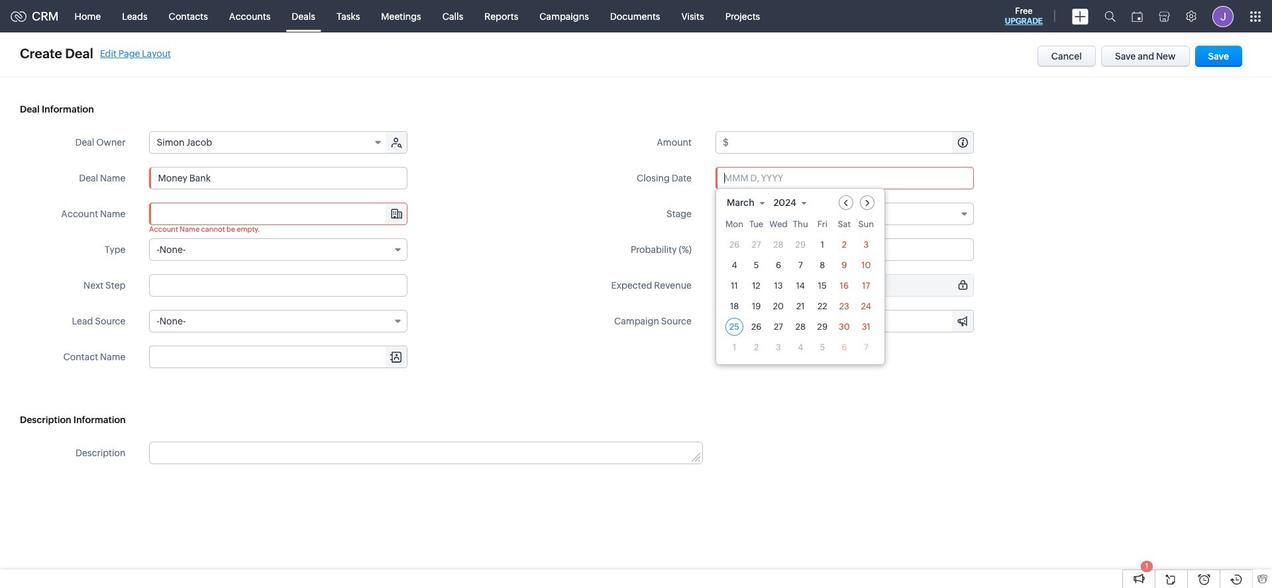 Task type: locate. For each thing, give the bounding box(es) containing it.
None text field
[[731, 275, 973, 296]]

1 row from the top
[[725, 219, 875, 233]]

None field
[[150, 132, 387, 153], [726, 195, 771, 210], [773, 195, 813, 210], [716, 203, 974, 225], [149, 239, 408, 261], [149, 310, 408, 333], [150, 347, 407, 368], [150, 132, 387, 153], [726, 195, 771, 210], [773, 195, 813, 210], [716, 203, 974, 225], [149, 239, 408, 261], [149, 310, 408, 333], [150, 347, 407, 368]]

profile image
[[1212, 6, 1234, 27]]

logo image
[[11, 11, 27, 22]]

7 row from the top
[[725, 339, 875, 356]]

saturday column header
[[835, 219, 853, 233]]

grid inside choose date dialog
[[716, 217, 884, 364]]

create menu image
[[1072, 8, 1089, 24]]

search element
[[1097, 0, 1124, 32]]

MMM D, YYYY text field
[[716, 167, 974, 189]]

None text field
[[731, 132, 973, 153], [149, 167, 408, 189], [716, 239, 974, 261], [149, 274, 408, 297], [150, 443, 702, 464], [731, 132, 973, 153], [149, 167, 408, 189], [716, 239, 974, 261], [149, 274, 408, 297], [150, 443, 702, 464]]

tuesday column header
[[747, 219, 765, 233]]

wednesday column header
[[769, 219, 788, 233]]

row
[[725, 219, 875, 233], [725, 236, 875, 254], [725, 256, 875, 274], [725, 277, 875, 295], [725, 297, 875, 315], [725, 318, 875, 336], [725, 339, 875, 356]]

grid
[[716, 217, 884, 364]]

calendar image
[[1132, 11, 1143, 22]]

2 row from the top
[[725, 236, 875, 254]]

5 row from the top
[[725, 297, 875, 315]]

friday column header
[[813, 219, 831, 233]]

3 row from the top
[[725, 256, 875, 274]]



Task type: describe. For each thing, give the bounding box(es) containing it.
sunday column header
[[857, 219, 875, 233]]

monday column header
[[725, 219, 743, 233]]

profile element
[[1205, 0, 1242, 32]]

4 row from the top
[[725, 277, 875, 295]]

search image
[[1104, 11, 1116, 22]]

choose date dialog
[[716, 188, 885, 365]]

create menu element
[[1064, 0, 1097, 32]]

6 row from the top
[[725, 318, 875, 336]]

thursday column header
[[792, 219, 810, 233]]



Task type: vqa. For each thing, say whether or not it's contained in the screenshot.
field
yes



